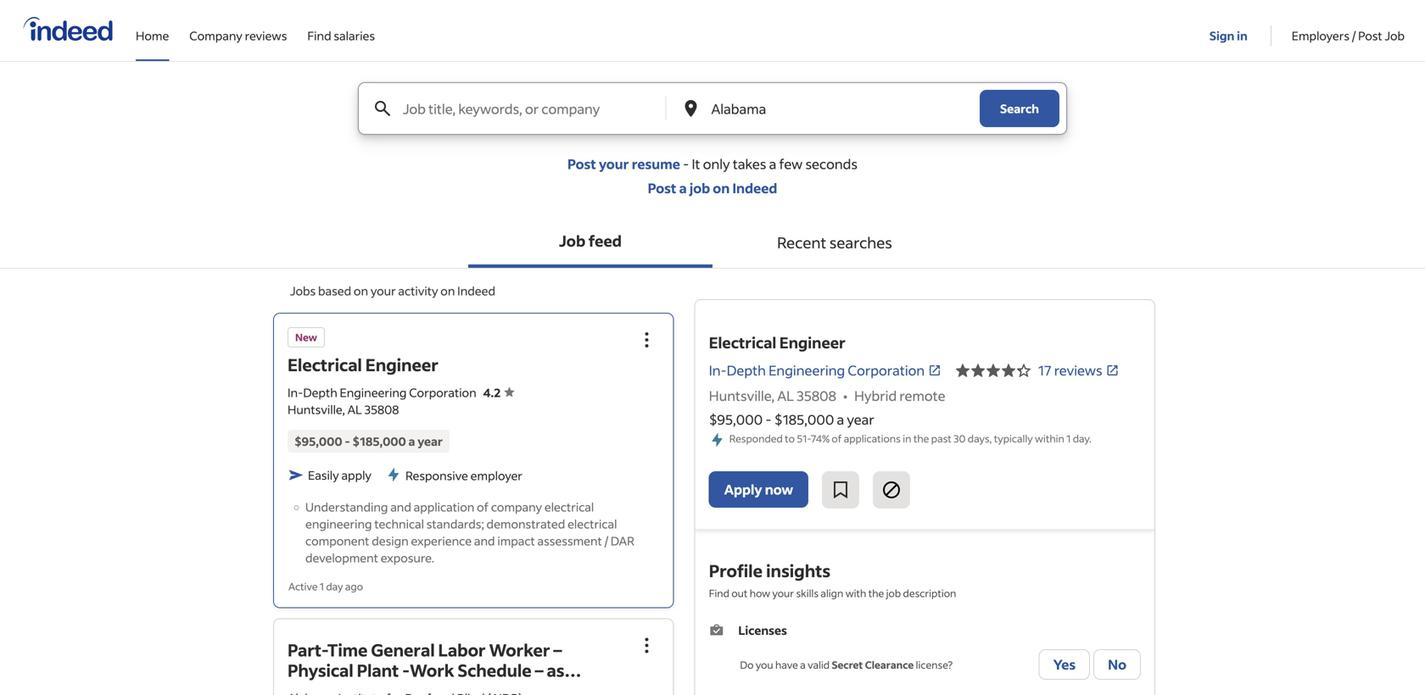 Task type: describe. For each thing, give the bounding box(es) containing it.
typically
[[994, 432, 1033, 445]]

1 vertical spatial post
[[568, 155, 596, 173]]

1 vertical spatial in-depth engineering corporation
[[288, 385, 477, 401]]

easily apply
[[308, 468, 372, 483]]

you
[[756, 659, 774, 672]]

valid
[[808, 659, 830, 672]]

•
[[843, 387, 848, 405]]

on inside "post your resume - it only takes a few seconds post a job on indeed"
[[713, 179, 730, 197]]

35808 for huntsville, al 35808
[[365, 402, 399, 417]]

al for huntsville, al 35808
[[348, 402, 362, 417]]

remote
[[900, 387, 946, 405]]

have
[[776, 659, 798, 672]]

license?
[[916, 659, 953, 672]]

general
[[371, 639, 435, 661]]

1 horizontal spatial /
[[1352, 28, 1356, 43]]

apply now button
[[709, 472, 809, 508]]

responded to 51-74% of applications in the past 30 days, typically within 1 day.
[[730, 432, 1092, 445]]

company
[[189, 28, 243, 43]]

0 vertical spatial electrical engineer
[[709, 333, 846, 353]]

1 vertical spatial your
[[371, 283, 396, 299]]

0 horizontal spatial $95,000 - $185,000 a year
[[294, 434, 443, 449]]

reviews for company reviews
[[245, 28, 287, 43]]

1 horizontal spatial $95,000
[[709, 411, 763, 429]]

1 vertical spatial and
[[474, 534, 495, 549]]

demonstrated
[[487, 517, 565, 532]]

35808 for huntsville, al 35808 • hybrid remote
[[797, 387, 837, 405]]

yes
[[1054, 657, 1076, 674]]

0 vertical spatial engineer
[[780, 333, 846, 353]]

29
[[464, 680, 484, 696]]

a up responsive
[[409, 434, 415, 449]]

schedule
[[458, 660, 532, 682]]

huntsville, al 35808
[[288, 402, 399, 417]]

home
[[136, 28, 169, 43]]

1 horizontal spatial of
[[832, 432, 842, 445]]

in-depth engineering corporation link
[[709, 361, 942, 381]]

- inside part-time general labor worker – physical plant -work schedule – as needed not to exceed 29 hours a week
[[402, 660, 410, 682]]

1 vertical spatial 1
[[320, 580, 324, 594]]

engineering
[[305, 517, 372, 532]]

1 vertical spatial year
[[418, 434, 443, 449]]

it
[[692, 155, 700, 173]]

1 horizontal spatial post
[[648, 179, 677, 197]]

technical
[[374, 517, 424, 532]]

exceed
[[404, 680, 461, 696]]

0 horizontal spatial corporation
[[409, 385, 477, 401]]

jobs based on your activity on indeed
[[290, 283, 496, 299]]

sign in link
[[1210, 1, 1251, 59]]

0 horizontal spatial engineering
[[340, 385, 407, 401]]

of inside understanding and application of company electrical engineering technical standards; demonstrated electrical component design experience and impact assessment / dar development exposure.
[[477, 500, 489, 515]]

exposure.
[[381, 551, 435, 566]]

as
[[547, 660, 565, 682]]

your inside the profile insights find out how your skills align with the job description
[[773, 587, 794, 601]]

how
[[750, 587, 771, 601]]

1 vertical spatial electrical
[[288, 354, 362, 376]]

search: Job title, keywords, or company text field
[[400, 83, 665, 134]]

1 vertical spatial electrical
[[568, 517, 617, 532]]

74%
[[811, 432, 830, 445]]

job feed
[[559, 231, 622, 251]]

search button
[[980, 90, 1060, 127]]

1 horizontal spatial on
[[441, 283, 455, 299]]

job inside button
[[559, 231, 586, 251]]

seconds
[[806, 155, 858, 173]]

clearance
[[865, 659, 914, 672]]

find salaries link
[[307, 0, 375, 58]]

resume
[[632, 155, 680, 173]]

post your resume link
[[568, 155, 680, 173]]

0 vertical spatial year
[[847, 411, 875, 429]]

easily
[[308, 468, 339, 483]]

within
[[1035, 432, 1065, 445]]

part-time general labor worker – physical plant -work schedule – as needed not to exceed 29 hours a week button
[[288, 639, 594, 696]]

the inside the profile insights find out how your skills align with the job description
[[869, 587, 884, 601]]

searches
[[830, 233, 893, 252]]

huntsville, al 35808 • hybrid remote
[[709, 387, 946, 405]]

align
[[821, 587, 844, 601]]

0 vertical spatial and
[[391, 500, 411, 515]]

labor
[[438, 639, 486, 661]]

51-
[[797, 432, 811, 445]]

0 vertical spatial electrical
[[545, 500, 594, 515]]

recent searches
[[777, 233, 893, 252]]

sign in
[[1210, 28, 1248, 43]]

0 vertical spatial corporation
[[848, 362, 925, 379]]

job feed button
[[468, 217, 713, 268]]

1 vertical spatial $95,000
[[294, 434, 342, 449]]

responded
[[730, 432, 783, 445]]

17 reviews
[[1039, 362, 1103, 379]]

time
[[327, 639, 368, 661]]

secret
[[832, 659, 863, 672]]

0 horizontal spatial indeed
[[458, 283, 496, 299]]

company reviews
[[189, 28, 287, 43]]

takes
[[733, 155, 767, 173]]

hours
[[488, 680, 535, 696]]

4.2
[[483, 385, 501, 401]]

recent searches button
[[713, 217, 957, 268]]

save this job image
[[831, 480, 851, 501]]

0 horizontal spatial depth
[[303, 385, 338, 401]]

past
[[932, 432, 952, 445]]

company
[[491, 500, 542, 515]]

0 vertical spatial $95,000 - $185,000 a year
[[709, 411, 875, 429]]

job actions for part-time general labor worker – physical plant -work schedule – as needed not to exceed 29 hours a week is collapsed image
[[637, 636, 657, 656]]

dar
[[611, 534, 635, 549]]

hybrid
[[855, 387, 897, 405]]

1 horizontal spatial job
[[1385, 28, 1405, 43]]

skills
[[796, 587, 819, 601]]

new
[[295, 331, 317, 344]]

1 horizontal spatial in-depth engineering corporation
[[709, 362, 925, 379]]

ago
[[345, 580, 363, 594]]

responsive employer
[[406, 468, 523, 484]]



Task type: locate. For each thing, give the bounding box(es) containing it.
no
[[1108, 657, 1127, 674]]

job actions for electrical engineer is collapsed image
[[637, 330, 657, 350]]

on right activity
[[441, 283, 455, 299]]

of right 74%
[[832, 432, 842, 445]]

licenses group
[[709, 622, 1141, 684]]

- up responded
[[766, 411, 772, 429]]

post a job on indeed link
[[648, 179, 778, 197]]

now
[[765, 481, 794, 499]]

your left activity
[[371, 283, 396, 299]]

part-
[[288, 639, 327, 661]]

experience
[[411, 534, 472, 549]]

year up responsive
[[418, 434, 443, 449]]

0 vertical spatial job
[[690, 179, 710, 197]]

$95,000 - $185,000 a year up '51-'
[[709, 411, 875, 429]]

0 vertical spatial /
[[1352, 28, 1356, 43]]

2 vertical spatial your
[[773, 587, 794, 601]]

of up standards;
[[477, 500, 489, 515]]

1 horizontal spatial 35808
[[797, 387, 837, 405]]

$185,000 up apply
[[353, 434, 406, 449]]

post left the resume
[[568, 155, 596, 173]]

0 horizontal spatial find
[[307, 28, 331, 43]]

30
[[954, 432, 966, 445]]

0 vertical spatial in-
[[709, 362, 727, 379]]

0 vertical spatial find
[[307, 28, 331, 43]]

Search search field
[[345, 82, 1081, 155]]

on
[[713, 179, 730, 197], [354, 283, 368, 299], [441, 283, 455, 299]]

1
[[1067, 432, 1071, 445], [320, 580, 324, 594]]

to right not
[[383, 680, 400, 696]]

year
[[847, 411, 875, 429], [418, 434, 443, 449]]

recent
[[777, 233, 827, 252]]

indeed inside "post your resume - it only takes a few seconds post a job on indeed"
[[733, 179, 778, 197]]

0 horizontal spatial –
[[535, 660, 544, 682]]

reviews right company
[[245, 28, 287, 43]]

work
[[410, 660, 454, 682]]

application
[[414, 500, 475, 515]]

responsive
[[406, 468, 468, 484]]

on right based
[[354, 283, 368, 299]]

1 horizontal spatial the
[[914, 432, 929, 445]]

yes button
[[1039, 650, 1090, 681]]

–
[[554, 639, 562, 661], [535, 660, 544, 682]]

1 vertical spatial to
[[383, 680, 400, 696]]

in-depth engineering corporation up huntsville, al 35808 • hybrid remote
[[709, 362, 925, 379]]

profile
[[709, 560, 763, 582]]

2 horizontal spatial post
[[1359, 28, 1383, 43]]

understanding
[[305, 500, 388, 515]]

2 horizontal spatial on
[[713, 179, 730, 197]]

0 vertical spatial post
[[1359, 28, 1383, 43]]

1 vertical spatial of
[[477, 500, 489, 515]]

1 left day
[[320, 580, 324, 594]]

corporation up hybrid
[[848, 362, 925, 379]]

0 horizontal spatial year
[[418, 434, 443, 449]]

0 horizontal spatial 1
[[320, 580, 324, 594]]

home link
[[136, 0, 169, 58]]

1 vertical spatial in-
[[288, 385, 303, 401]]

your right how
[[773, 587, 794, 601]]

0 vertical spatial indeed
[[733, 179, 778, 197]]

indeed down takes
[[733, 179, 778, 197]]

1 horizontal spatial to
[[785, 432, 795, 445]]

1 vertical spatial $95,000 - $185,000 a year
[[294, 434, 443, 449]]

the right with
[[869, 587, 884, 601]]

a inside part-time general labor worker – physical plant -work schedule – as needed not to exceed 29 hours a week
[[538, 680, 548, 696]]

apply now
[[724, 481, 794, 499]]

week
[[551, 680, 594, 696]]

1 vertical spatial find
[[709, 587, 730, 601]]

– right worker at the left of page
[[554, 639, 562, 661]]

licenses
[[739, 623, 787, 639]]

indeed
[[733, 179, 778, 197], [458, 283, 496, 299]]

impact
[[498, 534, 535, 549]]

in right sign
[[1237, 28, 1248, 43]]

0 vertical spatial $185,000
[[775, 411, 834, 429]]

- inside "post your resume - it only takes a few seconds post a job on indeed"
[[683, 155, 689, 173]]

do
[[740, 659, 754, 672]]

huntsville, for huntsville, al 35808 • hybrid remote
[[709, 387, 775, 405]]

$95,000 up responded
[[709, 411, 763, 429]]

employers
[[1292, 28, 1350, 43]]

in-
[[709, 362, 727, 379], [288, 385, 303, 401]]

search
[[1000, 101, 1039, 116]]

0 horizontal spatial al
[[348, 402, 362, 417]]

active
[[289, 580, 318, 594]]

job
[[690, 179, 710, 197], [886, 587, 901, 601]]

/ inside understanding and application of company electrical engineering technical standards; demonstrated electrical component design experience and impact assessment / dar development exposure.
[[605, 534, 609, 549]]

not interested image
[[882, 480, 902, 501]]

1 horizontal spatial –
[[554, 639, 562, 661]]

1 horizontal spatial $185,000
[[775, 411, 834, 429]]

0 vertical spatial 1
[[1067, 432, 1071, 445]]

1 horizontal spatial engineering
[[769, 362, 845, 379]]

in-depth engineering corporation down electrical engineer button
[[288, 385, 477, 401]]

0 vertical spatial the
[[914, 432, 929, 445]]

electrical engineer button
[[288, 354, 439, 376]]

0 vertical spatial in
[[1237, 28, 1248, 43]]

$95,000
[[709, 411, 763, 429], [294, 434, 342, 449]]

understanding and application of company electrical engineering technical standards; demonstrated electrical component design experience and impact assessment / dar development exposure.
[[305, 500, 635, 566]]

corporation
[[848, 362, 925, 379], [409, 385, 477, 401]]

0 horizontal spatial of
[[477, 500, 489, 515]]

main content containing electrical engineer
[[0, 82, 1426, 696]]

huntsville, up responded
[[709, 387, 775, 405]]

35808 down in-depth engineering corporation link
[[797, 387, 837, 405]]

0 horizontal spatial the
[[869, 587, 884, 601]]

0 horizontal spatial post
[[568, 155, 596, 173]]

employers / post job link
[[1292, 0, 1405, 58]]

0 horizontal spatial reviews
[[245, 28, 287, 43]]

0 vertical spatial electrical
[[709, 333, 777, 353]]

0 horizontal spatial in-depth engineering corporation
[[288, 385, 477, 401]]

design
[[372, 534, 409, 549]]

4.2 out of five stars rating image
[[483, 385, 515, 401]]

on down only
[[713, 179, 730, 197]]

0 vertical spatial your
[[599, 155, 629, 173]]

the left past at the right bottom of the page
[[914, 432, 929, 445]]

corporation left 4.2
[[409, 385, 477, 401]]

year up applications
[[847, 411, 875, 429]]

1 horizontal spatial job
[[886, 587, 901, 601]]

development
[[305, 551, 378, 566]]

0 horizontal spatial engineer
[[366, 354, 439, 376]]

1 horizontal spatial in-
[[709, 362, 727, 379]]

engineer up huntsville, al 35808
[[366, 354, 439, 376]]

al down in-depth engineering corporation link
[[778, 387, 794, 405]]

in
[[1237, 28, 1248, 43], [903, 432, 912, 445]]

job inside the profile insights find out how your skills align with the job description
[[886, 587, 901, 601]]

find left out
[[709, 587, 730, 601]]

activity
[[398, 283, 438, 299]]

0 horizontal spatial $185,000
[[353, 434, 406, 449]]

your left the resume
[[599, 155, 629, 173]]

1 horizontal spatial al
[[778, 387, 794, 405]]

al for huntsville, al 35808 • hybrid remote
[[778, 387, 794, 405]]

$185,000 up '51-'
[[775, 411, 834, 429]]

to left '51-'
[[785, 432, 795, 445]]

post down the resume
[[648, 179, 677, 197]]

and up technical
[[391, 500, 411, 515]]

active 1 day ago
[[289, 580, 363, 594]]

2 vertical spatial post
[[648, 179, 677, 197]]

0 horizontal spatial on
[[354, 283, 368, 299]]

electrical
[[545, 500, 594, 515], [568, 517, 617, 532]]

post your resume - it only takes a few seconds post a job on indeed
[[568, 155, 858, 197]]

and left impact
[[474, 534, 495, 549]]

physical
[[288, 660, 354, 682]]

to inside part-time general labor worker – physical plant -work schedule – as needed not to exceed 29 hours a week
[[383, 680, 400, 696]]

1 vertical spatial reviews
[[1055, 362, 1103, 379]]

with
[[846, 587, 867, 601]]

al
[[778, 387, 794, 405], [348, 402, 362, 417]]

1 horizontal spatial engineer
[[780, 333, 846, 353]]

35808 down electrical engineer button
[[365, 402, 399, 417]]

1 horizontal spatial huntsville,
[[709, 387, 775, 405]]

0 horizontal spatial to
[[383, 680, 400, 696]]

1 horizontal spatial and
[[474, 534, 495, 549]]

a left few at the right of the page
[[769, 155, 777, 173]]

$95,000 up the easily
[[294, 434, 342, 449]]

reviews right 17
[[1055, 362, 1103, 379]]

plant
[[357, 660, 399, 682]]

main content
[[0, 82, 1426, 696]]

0 vertical spatial job
[[1385, 28, 1405, 43]]

to
[[785, 432, 795, 445], [383, 680, 400, 696]]

0 vertical spatial to
[[785, 432, 795, 445]]

1 vertical spatial indeed
[[458, 283, 496, 299]]

al down electrical engineer button
[[348, 402, 362, 417]]

engineering down electrical engineer button
[[340, 385, 407, 401]]

only
[[703, 155, 730, 173]]

a left week
[[538, 680, 548, 696]]

$95,000 - $185,000 a year up apply
[[294, 434, 443, 449]]

1 vertical spatial engineering
[[340, 385, 407, 401]]

feed
[[589, 231, 622, 251]]

a down the resume
[[679, 179, 687, 197]]

find left salaries
[[307, 28, 331, 43]]

Edit location text field
[[708, 83, 946, 134]]

few
[[779, 155, 803, 173]]

1 vertical spatial $185,000
[[353, 434, 406, 449]]

reviews inside company reviews link
[[245, 28, 287, 43]]

part-time general labor worker – physical plant -work schedule – as needed not to exceed 29 hours a week
[[288, 639, 594, 696]]

tab list
[[0, 217, 1426, 269]]

huntsville, down electrical engineer button
[[288, 402, 345, 417]]

engineer up in-depth engineering corporation link
[[780, 333, 846, 353]]

– left as
[[535, 660, 544, 682]]

a down •
[[837, 411, 845, 429]]

find inside the profile insights find out how your skills align with the job description
[[709, 587, 730, 601]]

0 vertical spatial $95,000
[[709, 411, 763, 429]]

17
[[1039, 362, 1052, 379]]

1 left day.
[[1067, 432, 1071, 445]]

company reviews link
[[189, 0, 287, 58]]

0 horizontal spatial in
[[903, 432, 912, 445]]

- left "it"
[[683, 155, 689, 173]]

- right plant on the left
[[402, 660, 410, 682]]

1 vertical spatial engineer
[[366, 354, 439, 376]]

4.2 out of 5 stars image
[[956, 361, 1032, 381]]

days,
[[968, 432, 992, 445]]

job down "it"
[[690, 179, 710, 197]]

0 horizontal spatial job
[[690, 179, 710, 197]]

depth up responded
[[727, 362, 766, 379]]

engineering up huntsville, al 35808 • hybrid remote
[[769, 362, 845, 379]]

/
[[1352, 28, 1356, 43], [605, 534, 609, 549]]

standards;
[[427, 517, 484, 532]]

a left valid
[[800, 659, 806, 672]]

job inside "post your resume - it only takes a few seconds post a job on indeed"
[[690, 179, 710, 197]]

0 horizontal spatial 35808
[[365, 402, 399, 417]]

in left past at the right bottom of the page
[[903, 432, 912, 445]]

1 vertical spatial the
[[869, 587, 884, 601]]

electrical engineer up huntsville, al 35808
[[288, 354, 439, 376]]

1 horizontal spatial find
[[709, 587, 730, 601]]

apply
[[724, 481, 762, 499]]

0 horizontal spatial in-
[[288, 385, 303, 401]]

0 horizontal spatial and
[[391, 500, 411, 515]]

1 horizontal spatial your
[[599, 155, 629, 173]]

job left feed
[[559, 231, 586, 251]]

engineering inside in-depth engineering corporation link
[[769, 362, 845, 379]]

1 vertical spatial in
[[903, 432, 912, 445]]

1 horizontal spatial 1
[[1067, 432, 1071, 445]]

0 vertical spatial in-depth engineering corporation
[[709, 362, 925, 379]]

insights
[[766, 560, 831, 582]]

1 horizontal spatial in
[[1237, 28, 1248, 43]]

apply
[[342, 468, 372, 483]]

huntsville, for huntsville, al 35808
[[288, 402, 345, 417]]

0 vertical spatial reviews
[[245, 28, 287, 43]]

applications
[[844, 432, 901, 445]]

reviews for 17 reviews
[[1055, 362, 1103, 379]]

0 vertical spatial engineering
[[769, 362, 845, 379]]

post right employers
[[1359, 28, 1383, 43]]

description
[[903, 587, 957, 601]]

depth up huntsville, al 35808
[[303, 385, 338, 401]]

electrical engineer up in-depth engineering corporation link
[[709, 333, 846, 353]]

job left the description on the bottom right
[[886, 587, 901, 601]]

/ right employers
[[1352, 28, 1356, 43]]

1 horizontal spatial depth
[[727, 362, 766, 379]]

1 horizontal spatial year
[[847, 411, 875, 429]]

your inside "post your resume - it only takes a few seconds post a job on indeed"
[[599, 155, 629, 173]]

job
[[1385, 28, 1405, 43], [559, 231, 586, 251]]

jobs
[[290, 283, 316, 299]]

1 horizontal spatial corporation
[[848, 362, 925, 379]]

no button
[[1094, 650, 1141, 681]]

find inside find salaries link
[[307, 28, 331, 43]]

employers / post job
[[1292, 28, 1405, 43]]

0 horizontal spatial $95,000
[[294, 434, 342, 449]]

find
[[307, 28, 331, 43], [709, 587, 730, 601]]

1 vertical spatial electrical engineer
[[288, 354, 439, 376]]

indeed right activity
[[458, 283, 496, 299]]

day.
[[1073, 432, 1092, 445]]

tab list containing job feed
[[0, 217, 1426, 269]]

needed
[[288, 680, 348, 696]]

out
[[732, 587, 748, 601]]

1 vertical spatial depth
[[303, 385, 338, 401]]

in inside main content
[[903, 432, 912, 445]]

job right employers
[[1385, 28, 1405, 43]]

1 vertical spatial corporation
[[409, 385, 477, 401]]

17 reviews link
[[1039, 362, 1120, 379]]

- down huntsville, al 35808
[[345, 434, 350, 449]]

a inside licenses group
[[800, 659, 806, 672]]

electrical engineer
[[709, 333, 846, 353], [288, 354, 439, 376]]

/ left dar
[[605, 534, 609, 549]]

1 horizontal spatial reviews
[[1055, 362, 1103, 379]]

0 horizontal spatial electrical
[[288, 354, 362, 376]]



Task type: vqa. For each thing, say whether or not it's contained in the screenshot.
to to the right
yes



